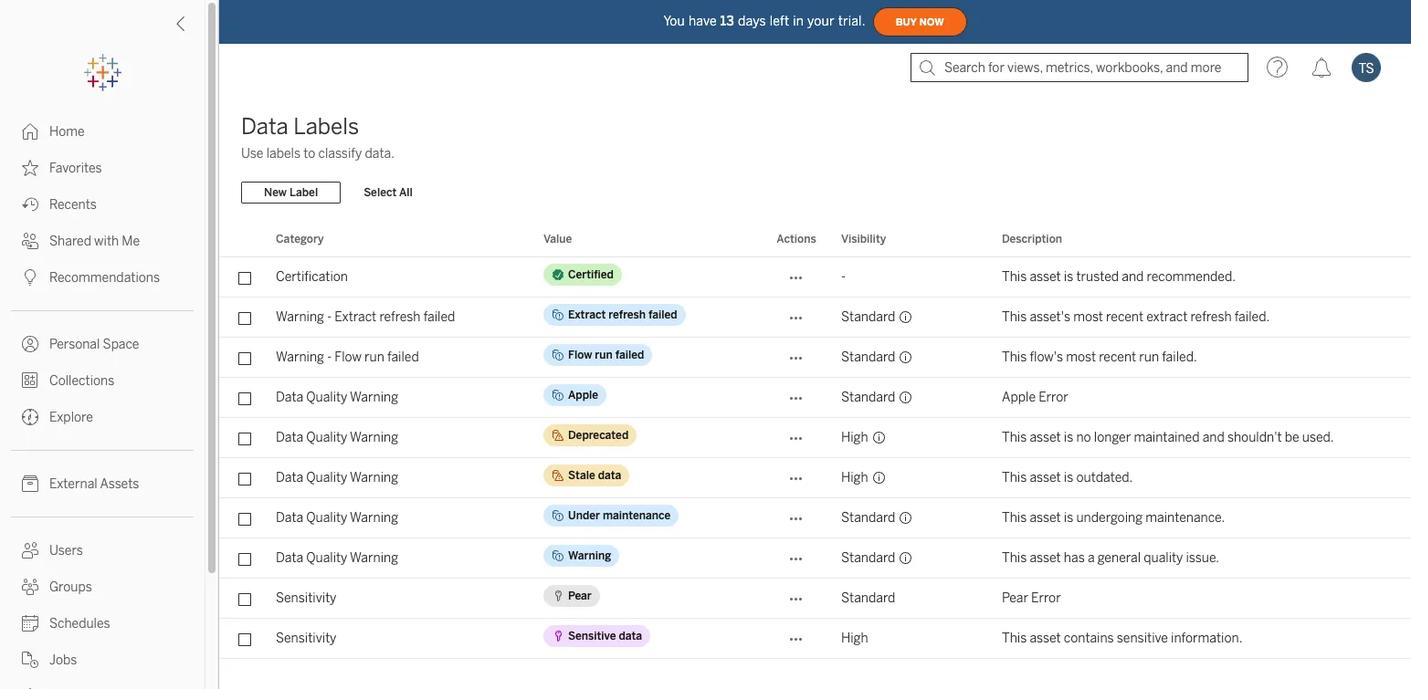 Task type: locate. For each thing, give the bounding box(es) containing it.
data for undergoing
[[276, 511, 304, 526]]

apple down flow's
[[1002, 390, 1036, 406]]

asset for undergoing
[[1030, 511, 1061, 526]]

certification
[[276, 270, 348, 285]]

2 quality from the top
[[306, 430, 348, 446]]

is left the no
[[1064, 430, 1074, 446]]

row
[[219, 258, 1412, 298], [219, 298, 1412, 338], [219, 338, 1412, 378], [219, 378, 1412, 418], [219, 418, 1412, 459], [219, 459, 1412, 499], [219, 499, 1412, 539], [219, 539, 1412, 579], [219, 579, 1412, 620], [219, 620, 1412, 660]]

1 quality from the top
[[306, 390, 348, 406]]

asset left outdated.
[[1030, 471, 1061, 486]]

1 is from the top
[[1064, 270, 1074, 285]]

0 horizontal spatial apple
[[568, 389, 599, 402]]

this asset has a general quality issue.
[[1002, 551, 1220, 567]]

this for this asset is outdated.
[[1002, 471, 1027, 486]]

2 row from the top
[[219, 298, 1412, 338]]

2 vertical spatial high
[[842, 631, 869, 647]]

issue.
[[1186, 551, 1220, 567]]

external assets link
[[0, 466, 205, 503]]

1 vertical spatial high
[[842, 471, 869, 486]]

extract down certified
[[568, 309, 606, 322]]

stale data
[[568, 470, 622, 482]]

row containing warning - flow run failed
[[219, 338, 1412, 378]]

is for outdated.
[[1064, 471, 1074, 486]]

asset for outdated.
[[1030, 471, 1061, 486]]

run down warning - extract refresh failed
[[365, 350, 385, 365]]

2 horizontal spatial refresh
[[1191, 310, 1232, 325]]

collections
[[49, 374, 115, 389]]

high for this asset is outdated.
[[842, 471, 869, 486]]

8 row from the top
[[219, 539, 1412, 579]]

2 standard from the top
[[842, 350, 896, 365]]

failed
[[649, 309, 678, 322], [424, 310, 455, 325], [616, 349, 645, 362], [387, 350, 419, 365]]

1 vertical spatial and
[[1203, 430, 1225, 446]]

refresh up warning - flow run failed
[[380, 310, 421, 325]]

has
[[1064, 551, 1085, 567]]

1 asset from the top
[[1030, 270, 1061, 285]]

2 this from the top
[[1002, 310, 1027, 325]]

this for this asset is trusted and recommended.
[[1002, 270, 1027, 285]]

recents
[[49, 197, 97, 213]]

standard for this asset has a general quality issue.
[[842, 551, 896, 567]]

5 quality from the top
[[306, 551, 348, 567]]

1 horizontal spatial run
[[595, 349, 613, 362]]

4 standard from the top
[[842, 511, 896, 526]]

external
[[49, 477, 97, 493]]

5 asset from the top
[[1030, 551, 1061, 567]]

standard
[[842, 310, 896, 325], [842, 350, 896, 365], [842, 390, 896, 406], [842, 511, 896, 526], [842, 551, 896, 567], [842, 591, 896, 607]]

most right asset's
[[1074, 310, 1104, 325]]

9 row from the top
[[219, 579, 1412, 620]]

data quality warning for maintenance.
[[276, 511, 398, 526]]

1 this from the top
[[1002, 270, 1027, 285]]

recent down the this asset is trusted and recommended.
[[1107, 310, 1144, 325]]

sensitive
[[568, 630, 616, 643]]

this asset's most recent extract refresh failed.
[[1002, 310, 1270, 325]]

1 horizontal spatial refresh
[[609, 309, 646, 322]]

7 this from the top
[[1002, 551, 1027, 567]]

0 horizontal spatial pear
[[568, 590, 592, 603]]

3 row from the top
[[219, 338, 1412, 378]]

- down certification
[[327, 310, 332, 325]]

0 vertical spatial sensitivity
[[276, 591, 337, 607]]

is down this asset is outdated.
[[1064, 511, 1074, 526]]

6 this from the top
[[1002, 511, 1027, 526]]

data right "sensitive"
[[619, 630, 642, 643]]

groups
[[49, 580, 92, 596]]

4 quality from the top
[[306, 511, 348, 526]]

error down this asset has a general quality issue.
[[1032, 591, 1062, 607]]

1 data quality warning from the top
[[276, 390, 398, 406]]

this asset is no longer maintained and shouldn't be used.
[[1002, 430, 1335, 446]]

5 this from the top
[[1002, 471, 1027, 486]]

0 horizontal spatial and
[[1122, 270, 1144, 285]]

1 row from the top
[[219, 258, 1412, 298]]

sensitivity for standard
[[276, 591, 337, 607]]

1 horizontal spatial pear
[[1002, 591, 1029, 607]]

failed. down extract
[[1163, 350, 1198, 365]]

this for this asset is no longer maintained and shouldn't be used.
[[1002, 430, 1027, 446]]

sensitivity for high
[[276, 631, 337, 647]]

asset down this asset is outdated.
[[1030, 511, 1061, 526]]

is left trusted
[[1064, 270, 1074, 285]]

flow down warning - extract refresh failed
[[335, 350, 362, 365]]

asset left has
[[1030, 551, 1061, 567]]

run down this asset's most recent extract refresh failed.
[[1140, 350, 1160, 365]]

0 vertical spatial and
[[1122, 270, 1144, 285]]

data labels use labels to classify data.
[[241, 113, 395, 162]]

new
[[264, 186, 287, 199]]

row containing certification
[[219, 258, 1412, 298]]

recents link
[[0, 186, 205, 223]]

quality for maintenance.
[[306, 511, 348, 526]]

error down flow's
[[1039, 390, 1069, 406]]

recent down this asset's most recent extract refresh failed.
[[1099, 350, 1137, 365]]

data quality warning
[[276, 390, 398, 406], [276, 430, 398, 446], [276, 471, 398, 486], [276, 511, 398, 526], [276, 551, 398, 567]]

most right flow's
[[1067, 350, 1096, 365]]

contains
[[1064, 631, 1114, 647]]

data right stale at the left of the page
[[598, 470, 622, 482]]

1 vertical spatial most
[[1067, 350, 1096, 365]]

5 row from the top
[[219, 418, 1412, 459]]

3 high from the top
[[842, 631, 869, 647]]

quality
[[1144, 551, 1184, 567]]

0 vertical spatial failed.
[[1235, 310, 1270, 325]]

flow
[[568, 349, 592, 362], [335, 350, 362, 365]]

is for undergoing
[[1064, 511, 1074, 526]]

asset down pear error
[[1030, 631, 1061, 647]]

5 data quality warning from the top
[[276, 551, 398, 567]]

6 asset from the top
[[1030, 631, 1061, 647]]

5 standard from the top
[[842, 551, 896, 567]]

high
[[842, 430, 869, 446], [842, 471, 869, 486], [842, 631, 869, 647]]

is
[[1064, 270, 1074, 285], [1064, 430, 1074, 446], [1064, 471, 1074, 486], [1064, 511, 1074, 526]]

recent for extract
[[1107, 310, 1144, 325]]

quality for longer
[[306, 430, 348, 446]]

buy now
[[896, 16, 944, 28]]

warning - flow run failed
[[276, 350, 419, 365]]

run
[[595, 349, 613, 362], [365, 350, 385, 365], [1140, 350, 1160, 365]]

10 row from the top
[[219, 620, 1412, 660]]

4 data quality warning from the top
[[276, 511, 398, 526]]

warning - extract refresh failed
[[276, 310, 455, 325]]

this for this asset has a general quality issue.
[[1002, 551, 1027, 567]]

1 vertical spatial recent
[[1099, 350, 1137, 365]]

- down warning - extract refresh failed
[[327, 350, 332, 365]]

0 vertical spatial data
[[598, 470, 622, 482]]

3 standard from the top
[[842, 390, 896, 406]]

this for this asset contains sensitive information.
[[1002, 631, 1027, 647]]

data for data quality warning
[[598, 470, 622, 482]]

grid
[[219, 223, 1412, 690]]

failed. down recommended.
[[1235, 310, 1270, 325]]

jobs link
[[0, 642, 205, 679]]

failed.
[[1235, 310, 1270, 325], [1163, 350, 1198, 365]]

label
[[290, 186, 318, 199]]

shared
[[49, 234, 91, 249]]

this asset is trusted and recommended.
[[1002, 270, 1236, 285]]

- down visibility
[[842, 270, 846, 285]]

3 is from the top
[[1064, 471, 1074, 486]]

extract
[[568, 309, 606, 322], [335, 310, 377, 325]]

sensitivity
[[276, 591, 337, 607], [276, 631, 337, 647]]

extract up warning - flow run failed
[[335, 310, 377, 325]]

1 vertical spatial -
[[327, 310, 332, 325]]

data quality warning for longer
[[276, 430, 398, 446]]

data
[[241, 113, 288, 140], [276, 390, 304, 406], [276, 430, 304, 446], [276, 471, 304, 486], [276, 511, 304, 526], [276, 551, 304, 567]]

1 standard from the top
[[842, 310, 896, 325]]

asset
[[1030, 270, 1061, 285], [1030, 430, 1061, 446], [1030, 471, 1061, 486], [1030, 511, 1061, 526], [1030, 551, 1061, 567], [1030, 631, 1061, 647]]

2 asset from the top
[[1030, 430, 1061, 446]]

refresh up the flow run failed
[[609, 309, 646, 322]]

refresh right extract
[[1191, 310, 1232, 325]]

3 quality from the top
[[306, 471, 348, 486]]

you have 13 days left in your trial.
[[664, 13, 866, 29]]

data quality warning for general
[[276, 551, 398, 567]]

0 horizontal spatial flow
[[335, 350, 362, 365]]

warning
[[276, 310, 324, 325], [276, 350, 324, 365], [350, 390, 398, 406], [350, 430, 398, 446], [350, 471, 398, 486], [350, 511, 398, 526], [568, 550, 612, 563], [350, 551, 398, 567]]

and right trusted
[[1122, 270, 1144, 285]]

1 vertical spatial sensitivity
[[276, 631, 337, 647]]

use
[[241, 146, 264, 162]]

days
[[738, 13, 766, 29]]

4 is from the top
[[1064, 511, 1074, 526]]

grid containing certification
[[219, 223, 1412, 690]]

2 vertical spatial -
[[327, 350, 332, 365]]

pear
[[568, 590, 592, 603], [1002, 591, 1029, 607]]

run down extract refresh failed
[[595, 349, 613, 362]]

shared with me
[[49, 234, 140, 249]]

row group
[[219, 258, 1412, 660]]

4 this from the top
[[1002, 430, 1027, 446]]

most for flow's
[[1067, 350, 1096, 365]]

3 asset from the top
[[1030, 471, 1061, 486]]

category
[[276, 233, 324, 246]]

0 vertical spatial recent
[[1107, 310, 1144, 325]]

1 vertical spatial data
[[619, 630, 642, 643]]

flow down extract refresh failed
[[568, 349, 592, 362]]

favorites
[[49, 161, 102, 176]]

high for this asset is no longer maintained and shouldn't be used.
[[842, 430, 869, 446]]

have
[[689, 13, 717, 29]]

standard for this asset is undergoing maintenance.
[[842, 511, 896, 526]]

1 horizontal spatial failed.
[[1235, 310, 1270, 325]]

4 asset from the top
[[1030, 511, 1061, 526]]

asset left the no
[[1030, 430, 1061, 446]]

asset for sensitive
[[1030, 631, 1061, 647]]

undergoing
[[1077, 511, 1143, 526]]

0 vertical spatial most
[[1074, 310, 1104, 325]]

buy
[[896, 16, 917, 28]]

2 data quality warning from the top
[[276, 430, 398, 446]]

1 vertical spatial error
[[1032, 591, 1062, 607]]

sensitive
[[1117, 631, 1169, 647]]

schedules link
[[0, 606, 205, 642]]

this for this flow's most recent run failed.
[[1002, 350, 1027, 365]]

recommendations link
[[0, 260, 205, 296]]

3 this from the top
[[1002, 350, 1027, 365]]

labels
[[293, 113, 359, 140]]

0 horizontal spatial run
[[365, 350, 385, 365]]

asset for no
[[1030, 430, 1061, 446]]

8 this from the top
[[1002, 631, 1027, 647]]

2 is from the top
[[1064, 430, 1074, 446]]

2 sensitivity from the top
[[276, 631, 337, 647]]

2 high from the top
[[842, 471, 869, 486]]

error for apple error
[[1039, 390, 1069, 406]]

this asset is outdated.
[[1002, 471, 1133, 486]]

favorites link
[[0, 150, 205, 186]]

collections link
[[0, 363, 205, 399]]

1 sensitivity from the top
[[276, 591, 337, 607]]

asset for trusted
[[1030, 270, 1061, 285]]

trusted
[[1077, 270, 1119, 285]]

error
[[1039, 390, 1069, 406], [1032, 591, 1062, 607]]

0 vertical spatial high
[[842, 430, 869, 446]]

apple up deprecated
[[568, 389, 599, 402]]

and left the "shouldn't"
[[1203, 430, 1225, 446]]

apple
[[568, 389, 599, 402], [1002, 390, 1036, 406]]

flow run failed
[[568, 349, 645, 362]]

13
[[721, 13, 735, 29]]

1 horizontal spatial apple
[[1002, 390, 1036, 406]]

asset down description
[[1030, 270, 1061, 285]]

is left outdated.
[[1064, 471, 1074, 486]]

0 vertical spatial error
[[1039, 390, 1069, 406]]

1 high from the top
[[842, 430, 869, 446]]

0 horizontal spatial failed.
[[1163, 350, 1198, 365]]



Task type: describe. For each thing, give the bounding box(es) containing it.
maintenance.
[[1146, 511, 1225, 526]]

2 horizontal spatial run
[[1140, 350, 1160, 365]]

actions
[[777, 233, 817, 246]]

labels
[[266, 146, 301, 162]]

used.
[[1303, 430, 1335, 446]]

data for no
[[276, 430, 304, 446]]

row containing warning - extract refresh failed
[[219, 298, 1412, 338]]

standard for apple error
[[842, 390, 896, 406]]

apple for apple error
[[1002, 390, 1036, 406]]

standard for this flow's most recent run failed.
[[842, 350, 896, 365]]

pear error
[[1002, 591, 1062, 607]]

maintenance
[[603, 510, 671, 523]]

main navigation. press the up and down arrow keys to access links. element
[[0, 113, 205, 690]]

new label button
[[241, 182, 341, 204]]

sensitive data
[[568, 630, 642, 643]]

users
[[49, 544, 83, 559]]

visibility
[[842, 233, 887, 246]]

data for outdated.
[[276, 471, 304, 486]]

0 vertical spatial -
[[842, 270, 846, 285]]

explore link
[[0, 399, 205, 436]]

data for a
[[276, 551, 304, 567]]

select all button
[[352, 182, 425, 204]]

select
[[364, 186, 397, 199]]

this for this asset is undergoing maintenance.
[[1002, 511, 1027, 526]]

explore
[[49, 410, 93, 426]]

flow's
[[1030, 350, 1064, 365]]

is for no
[[1064, 430, 1074, 446]]

assets
[[100, 477, 139, 493]]

deprecated
[[568, 429, 629, 442]]

maintained
[[1134, 430, 1200, 446]]

asset's
[[1030, 310, 1071, 325]]

error for pear error
[[1032, 591, 1062, 607]]

navigation panel element
[[0, 55, 205, 690]]

users link
[[0, 533, 205, 569]]

this for this asset's most recent extract refresh failed.
[[1002, 310, 1027, 325]]

home
[[49, 124, 85, 140]]

recommendations
[[49, 270, 160, 286]]

row group containing certification
[[219, 258, 1412, 660]]

personal space link
[[0, 326, 205, 363]]

this flow's most recent run failed.
[[1002, 350, 1198, 365]]

trial.
[[838, 13, 866, 29]]

jobs
[[49, 653, 77, 669]]

is for trusted
[[1064, 270, 1074, 285]]

quality for general
[[306, 551, 348, 567]]

under maintenance
[[568, 510, 671, 523]]

information.
[[1171, 631, 1243, 647]]

pear for pear
[[568, 590, 592, 603]]

- for warning - extract refresh failed
[[327, 310, 332, 325]]

standard for this asset's most recent extract refresh failed.
[[842, 310, 896, 325]]

external assets
[[49, 477, 139, 493]]

value
[[544, 233, 572, 246]]

recent for run
[[1099, 350, 1137, 365]]

data for sensitivity
[[619, 630, 642, 643]]

classify
[[318, 146, 362, 162]]

with
[[94, 234, 119, 249]]

left
[[770, 13, 790, 29]]

0 horizontal spatial extract
[[335, 310, 377, 325]]

stale
[[568, 470, 595, 482]]

personal space
[[49, 337, 139, 353]]

general
[[1098, 551, 1141, 567]]

under
[[568, 510, 600, 523]]

no
[[1077, 430, 1092, 446]]

shouldn't
[[1228, 430, 1282, 446]]

1 vertical spatial failed.
[[1163, 350, 1198, 365]]

to
[[304, 146, 315, 162]]

most for asset's
[[1074, 310, 1104, 325]]

apple for apple
[[568, 389, 599, 402]]

all
[[399, 186, 413, 199]]

asset for a
[[1030, 551, 1061, 567]]

in
[[793, 13, 804, 29]]

4 row from the top
[[219, 378, 1412, 418]]

apple error
[[1002, 390, 1069, 406]]

home link
[[0, 113, 205, 150]]

Search for views, metrics, workbooks, and more text field
[[911, 53, 1249, 82]]

shared with me link
[[0, 223, 205, 260]]

1 horizontal spatial and
[[1203, 430, 1225, 446]]

your
[[808, 13, 835, 29]]

select all
[[364, 186, 413, 199]]

1 horizontal spatial flow
[[568, 349, 592, 362]]

0 horizontal spatial refresh
[[380, 310, 421, 325]]

certified
[[568, 269, 614, 281]]

schedules
[[49, 617, 110, 632]]

recommended.
[[1147, 270, 1236, 285]]

data.
[[365, 146, 395, 162]]

pear for pear error
[[1002, 591, 1029, 607]]

data inside 'data labels use labels to classify data.'
[[241, 113, 288, 140]]

be
[[1285, 430, 1300, 446]]

longer
[[1095, 430, 1131, 446]]

3 data quality warning from the top
[[276, 471, 398, 486]]

me
[[122, 234, 140, 249]]

6 row from the top
[[219, 459, 1412, 499]]

you
[[664, 13, 685, 29]]

this asset is undergoing maintenance.
[[1002, 511, 1225, 526]]

now
[[920, 16, 944, 28]]

personal
[[49, 337, 100, 353]]

1 horizontal spatial extract
[[568, 309, 606, 322]]

new label
[[264, 186, 318, 199]]

extract refresh failed
[[568, 309, 678, 322]]

space
[[103, 337, 139, 353]]

7 row from the top
[[219, 499, 1412, 539]]

a
[[1088, 551, 1095, 567]]

- for warning - flow run failed
[[327, 350, 332, 365]]

6 standard from the top
[[842, 591, 896, 607]]

outdated.
[[1077, 471, 1133, 486]]

description
[[1002, 233, 1063, 246]]

extract
[[1147, 310, 1188, 325]]



Task type: vqa. For each thing, say whether or not it's contained in the screenshot.


